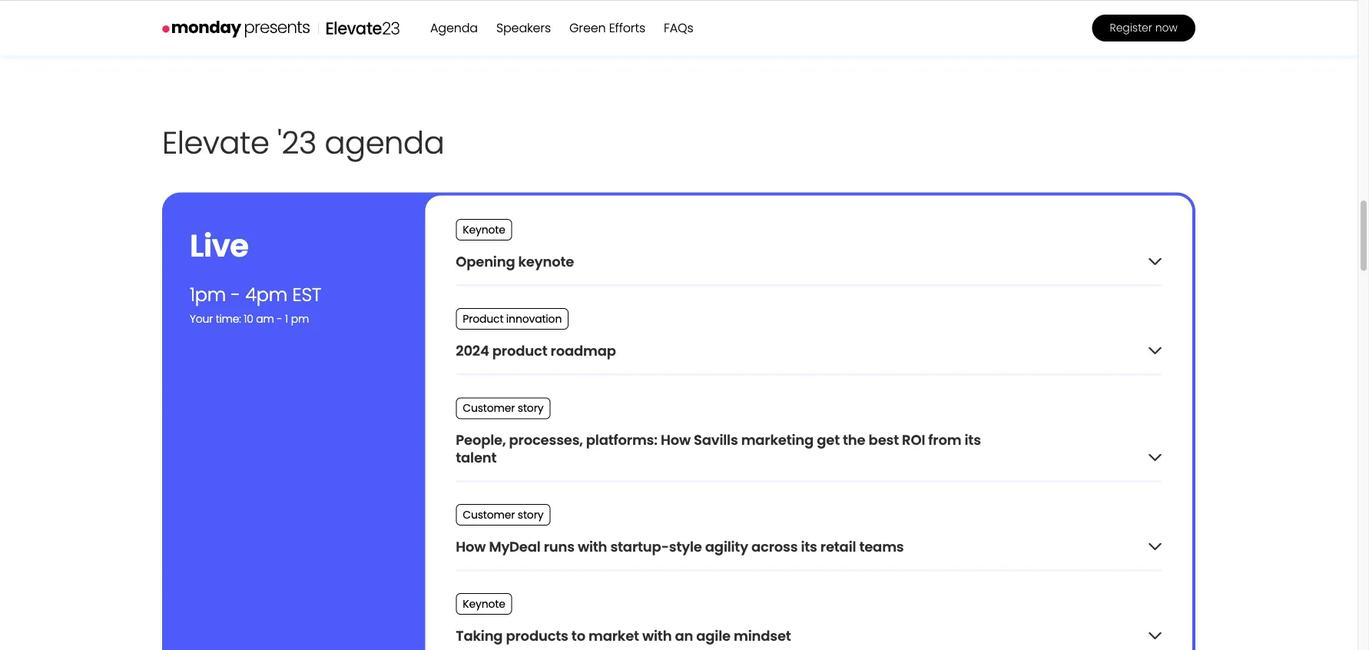 Task type: locate. For each thing, give the bounding box(es) containing it.
1 horizontal spatial its
[[965, 430, 981, 450]]

1 customer story from the top
[[463, 400, 544, 415]]

platforms:
[[586, 430, 658, 450]]

customer story up people,
[[463, 400, 544, 415]]

0 vertical spatial -
[[231, 282, 240, 307]]

2 keynote from the top
[[463, 596, 505, 611]]

how left savills
[[661, 430, 691, 450]]

'23
[[277, 121, 316, 164]]

mydeal
[[489, 537, 541, 556]]

- left 1
[[277, 311, 282, 326]]

1 vertical spatial keynote
[[463, 596, 505, 611]]

2 story from the top
[[518, 507, 544, 522]]

efforts
[[609, 19, 645, 36]]

with
[[578, 537, 607, 556], [642, 626, 672, 646]]

story up processes,
[[518, 400, 544, 415]]

customer story for mydeal
[[463, 507, 544, 522]]

keynote
[[463, 222, 505, 237], [463, 596, 505, 611]]

0 horizontal spatial with
[[578, 537, 607, 556]]

taking products to market with an agile mindset
[[456, 626, 791, 646]]

1 vertical spatial customer
[[463, 507, 515, 522]]

from
[[928, 430, 962, 450]]

1 horizontal spatial with
[[642, 626, 672, 646]]

its left the retail
[[801, 537, 817, 556]]

keynote up opening
[[463, 222, 505, 237]]

1pm
[[190, 282, 226, 307]]

runs
[[544, 537, 575, 556]]

1 story from the top
[[518, 400, 544, 415]]

with right runs
[[578, 537, 607, 556]]

green efforts link
[[569, 19, 645, 36]]

the
[[843, 430, 866, 450]]

talent
[[456, 447, 497, 467]]

1 vertical spatial customer story
[[463, 507, 544, 522]]

its right "from"
[[965, 430, 981, 450]]

product
[[492, 341, 547, 360]]

customer up people,
[[463, 400, 515, 415]]

1 vertical spatial how
[[456, 537, 486, 556]]

faqs link
[[664, 19, 693, 36]]

1 vertical spatial -
[[277, 311, 282, 326]]

how inside people, processes, platforms: how savills marketing get the best roi from its talent
[[661, 430, 691, 450]]

its inside people, processes, platforms: how savills marketing get the best roi from its talent
[[965, 430, 981, 450]]

elevate '23 agenda
[[162, 121, 444, 164]]

taking
[[456, 626, 503, 646]]

0 vertical spatial customer story
[[463, 400, 544, 415]]

elevate
[[162, 121, 269, 164]]

keynote
[[518, 252, 574, 271]]

agile
[[696, 626, 731, 646]]

0 vertical spatial how
[[661, 430, 691, 450]]

how
[[661, 430, 691, 450], [456, 537, 486, 556]]

0 horizontal spatial its
[[801, 537, 817, 556]]

10
[[244, 311, 253, 326]]

time:
[[216, 311, 241, 326]]

0 horizontal spatial how
[[456, 537, 486, 556]]

2 customer from the top
[[463, 507, 515, 522]]

2 customer story from the top
[[463, 507, 544, 522]]

roadmap
[[551, 341, 616, 360]]

how left mydeal
[[456, 537, 486, 556]]

1 vertical spatial with
[[642, 626, 672, 646]]

0 vertical spatial story
[[518, 400, 544, 415]]

0 vertical spatial its
[[965, 430, 981, 450]]

story
[[518, 400, 544, 415], [518, 507, 544, 522]]

customer up mydeal
[[463, 507, 515, 522]]

people, processes, platforms: how savills marketing get the best roi from its talent
[[456, 430, 981, 467]]

- up time:
[[231, 282, 240, 307]]

1 keynote from the top
[[463, 222, 505, 237]]

elevate23 image
[[327, 22, 400, 34]]

1 horizontal spatial how
[[661, 430, 691, 450]]

get
[[817, 430, 840, 450]]

est
[[292, 282, 321, 307]]

agility
[[705, 537, 748, 556]]

keynote for opening
[[463, 222, 505, 237]]

savills
[[694, 430, 738, 450]]

0 vertical spatial keynote
[[463, 222, 505, 237]]

-
[[231, 282, 240, 307], [277, 311, 282, 326]]

opening
[[456, 252, 515, 271]]

teams
[[859, 537, 904, 556]]

0 horizontal spatial -
[[231, 282, 240, 307]]

with left an
[[642, 626, 672, 646]]

0 vertical spatial with
[[578, 537, 607, 556]]

its
[[965, 430, 981, 450], [801, 537, 817, 556]]

customer
[[463, 400, 515, 415], [463, 507, 515, 522]]

your
[[190, 311, 213, 326]]

story up mydeal
[[518, 507, 544, 522]]

keynote up taking
[[463, 596, 505, 611]]

customer story
[[463, 400, 544, 415], [463, 507, 544, 522]]

1 customer from the top
[[463, 400, 515, 415]]

keynote for taking
[[463, 596, 505, 611]]

marketing
[[741, 430, 814, 450]]

1 vertical spatial story
[[518, 507, 544, 522]]

roi
[[902, 430, 925, 450]]

0 vertical spatial customer
[[463, 400, 515, 415]]

customer story up mydeal
[[463, 507, 544, 522]]

am
[[256, 311, 274, 326]]

1 vertical spatial its
[[801, 537, 817, 556]]



Task type: describe. For each thing, give the bounding box(es) containing it.
how mydeal runs with startup-style agility across its retail teams
[[456, 537, 904, 556]]

2024 product roadmap
[[456, 341, 616, 360]]

green efforts
[[569, 19, 645, 36]]

faqs
[[664, 19, 693, 36]]

story for mydeal
[[518, 507, 544, 522]]

agenda
[[325, 121, 444, 164]]

vod logo image
[[162, 19, 310, 38]]

now
[[1155, 20, 1178, 35]]

agenda
[[430, 19, 478, 36]]

an
[[675, 626, 693, 646]]

retail
[[820, 537, 856, 556]]

across
[[751, 537, 798, 556]]

market
[[589, 626, 639, 646]]

1
[[285, 311, 288, 326]]

story for processes,
[[518, 400, 544, 415]]

customer for people,
[[463, 400, 515, 415]]

products
[[506, 626, 568, 646]]

customer for how
[[463, 507, 515, 522]]

product innovation
[[463, 311, 562, 326]]

register now
[[1110, 20, 1178, 35]]

agenda link
[[430, 19, 478, 36]]

speakers link
[[496, 19, 551, 36]]

1 horizontal spatial -
[[277, 311, 282, 326]]

2024
[[456, 341, 489, 360]]

innovation
[[506, 311, 562, 326]]

pm
[[291, 311, 309, 326]]

best
[[869, 430, 899, 450]]

opening keynote
[[456, 252, 574, 271]]

register
[[1110, 20, 1152, 35]]

people,
[[456, 430, 506, 450]]

product
[[463, 311, 503, 326]]

live
[[190, 224, 249, 267]]

4pm
[[245, 282, 287, 307]]

mindset
[[734, 626, 791, 646]]

to
[[572, 626, 585, 646]]

green
[[569, 19, 606, 36]]

startup-
[[610, 537, 669, 556]]

style
[[669, 537, 702, 556]]

processes,
[[509, 430, 583, 450]]

1pm - 4pm est your time: 10 am - 1 pm
[[190, 282, 321, 326]]

speakers
[[496, 19, 551, 36]]

customer story for processes,
[[463, 400, 544, 415]]



Task type: vqa. For each thing, say whether or not it's contained in the screenshot.
WITH
yes



